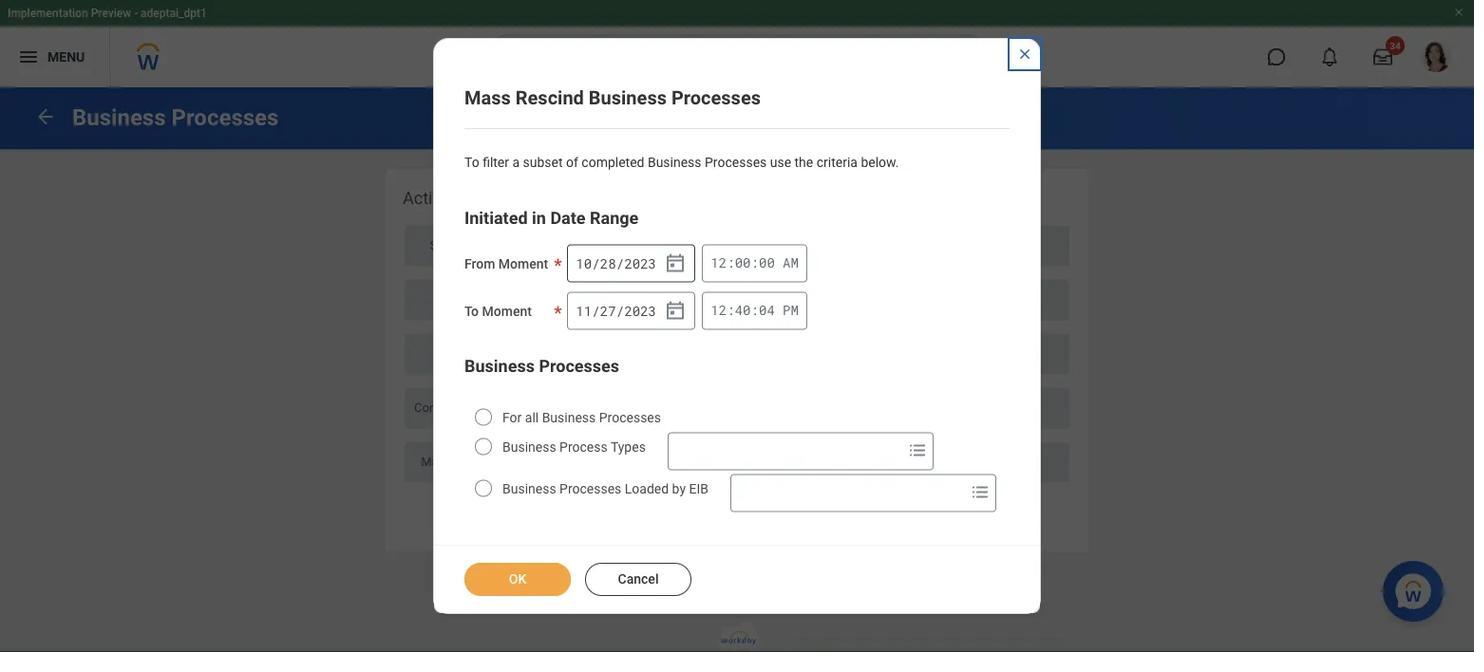 Task type: locate. For each thing, give the bounding box(es) containing it.
cancel down loaded
[[618, 572, 659, 588]]

adeptai_dpt1
[[141, 7, 207, 20]]

Business Processes Loaded by EIB field
[[732, 477, 965, 511]]

mass down from
[[465, 292, 495, 307]]

to moment group
[[567, 292, 696, 330]]

cancel inside actions element
[[498, 292, 535, 307]]

2023 right "27"
[[625, 302, 657, 320]]

implementation
[[8, 7, 88, 20]]

10 / 28 / 2023
[[576, 255, 657, 272]]

calendar image right the 11 / 27 / 2023
[[664, 300, 687, 323]]

:
[[727, 254, 735, 272], [751, 254, 759, 272], [727, 302, 735, 319], [751, 302, 759, 319]]

1 vertical spatial notifications
[[676, 401, 746, 415]]

1 vertical spatial rescind
[[495, 346, 538, 361]]

mass rescind business processes down 11
[[461, 346, 652, 361]]

hour spin button up the 12 : 40 : 04 pm
[[711, 254, 727, 272]]

0 vertical spatial cancel
[[498, 292, 535, 307]]

- inside view element
[[850, 455, 853, 469]]

0 horizontal spatial -
[[134, 7, 138, 20]]

processes inside view element
[[958, 455, 1015, 469]]

minute spin button containing 40
[[735, 302, 751, 319]]

eib
[[689, 482, 709, 497]]

hour spin button for 12 : 00 : 00 am
[[711, 254, 727, 272]]

moment down from moment
[[482, 304, 532, 319]]

0 vertical spatial minute spin button
[[735, 254, 751, 272]]

cancel inside button
[[618, 572, 659, 588]]

1 horizontal spatial 00
[[759, 254, 775, 272]]

alert inside alert - overdue business processes link
[[821, 455, 847, 469]]

0 vertical spatial mass
[[465, 86, 511, 109]]

12
[[711, 254, 727, 272], [711, 302, 727, 319]]

0 horizontal spatial 00
[[735, 254, 751, 272]]

second spin button containing 04
[[759, 302, 775, 319]]

of right subset on the left top of the page
[[566, 154, 579, 170]]

: left 40
[[727, 302, 735, 319]]

preview
[[91, 7, 131, 20]]

1 horizontal spatial business processes
[[465, 356, 620, 376]]

business processes
[[72, 104, 279, 131], [465, 356, 620, 376]]

notifications up 10 / 28 / 2023
[[613, 238, 684, 252]]

minute spin button for 40
[[735, 302, 751, 319]]

calendar image inside to moment group
[[664, 300, 687, 323]]

2 vertical spatial mass
[[461, 346, 492, 361]]

40
[[735, 302, 751, 319]]

1 horizontal spatial -
[[850, 455, 853, 469]]

notifications
[[613, 238, 684, 252], [676, 401, 746, 415], [622, 455, 692, 469]]

00 up 40
[[735, 254, 751, 272]]

mass down to moment
[[461, 346, 492, 361]]

0 horizontal spatial business processes
[[72, 104, 279, 131]]

before or after midday spin button for am
[[783, 254, 799, 272]]

business process security configuration link
[[766, 280, 1070, 321]]

maintain
[[421, 455, 469, 469]]

second spin button containing 00
[[759, 254, 775, 272]]

second spin button
[[759, 254, 775, 272], [759, 302, 775, 319]]

a
[[513, 154, 520, 170]]

2 00 from the left
[[759, 254, 775, 272]]

1 vertical spatial mass rescind business processes
[[461, 346, 652, 361]]

configure
[[414, 401, 467, 415]]

process
[[537, 238, 581, 252], [860, 292, 904, 307], [584, 401, 629, 415], [560, 440, 608, 456]]

1 vertical spatial hour spin button
[[711, 302, 727, 319]]

calendar image right 10 / 28 / 2023
[[664, 252, 687, 275]]

before or after midday spin button right 04
[[783, 302, 799, 319]]

filter
[[483, 154, 509, 170]]

mass
[[465, 86, 511, 109], [465, 292, 495, 307], [461, 346, 492, 361]]

hour spin button for 12 : 40 : 04 pm
[[711, 302, 727, 319]]

12 : 40 : 04 pm
[[711, 302, 799, 319]]

before or after midday spin button up pm
[[783, 254, 799, 272]]

notifications up loaded
[[622, 455, 692, 469]]

0 vertical spatial to
[[465, 154, 479, 170]]

mass inside mass rescind business processes link
[[461, 346, 492, 361]]

hour spin button
[[711, 254, 727, 272], [711, 302, 727, 319]]

2023 for 11 / 27 / 2023
[[625, 302, 657, 320]]

calendar image inside the from moment group
[[664, 252, 687, 275]]

mass rescind business processes
[[465, 86, 761, 109], [461, 346, 652, 361]]

0 vertical spatial 12
[[711, 254, 727, 272]]

to left filter
[[465, 154, 479, 170]]

to for to moment
[[465, 304, 479, 319]]

minute spin button containing 00
[[735, 254, 751, 272]]

process down initiated in date range button
[[537, 238, 581, 252]]

cancel
[[498, 292, 535, 307], [618, 572, 659, 588]]

0 vertical spatial calendar image
[[664, 252, 687, 275]]

mass inside mass cancel business processes link
[[465, 292, 495, 307]]

before or after midday spin button
[[783, 254, 799, 272], [783, 302, 799, 319]]

- left the overdue
[[850, 455, 853, 469]]

moment
[[499, 256, 548, 272], [482, 304, 532, 319]]

1 12 from the top
[[711, 254, 727, 272]]

of
[[566, 154, 579, 170], [517, 401, 528, 415]]

to
[[465, 154, 479, 170], [465, 304, 479, 319]]

second spin button left am
[[759, 254, 775, 272]]

rescind inside actions element
[[495, 346, 538, 361]]

alert up 28
[[584, 238, 610, 252]]

1 vertical spatial minute spin button
[[735, 302, 751, 319]]

0 vertical spatial hour spin button
[[711, 254, 727, 272]]

notifications right system
[[676, 401, 746, 415]]

calendar image for 11 / 27 / 2023
[[664, 300, 687, 323]]

minute spin button up 40
[[735, 254, 751, 272]]

-
[[134, 7, 138, 20], [850, 455, 853, 469]]

business
[[589, 86, 667, 109], [72, 104, 166, 131], [648, 154, 702, 170], [483, 238, 533, 252], [538, 292, 588, 307], [807, 292, 857, 307], [542, 346, 592, 361], [465, 356, 535, 376], [531, 401, 581, 415], [542, 411, 596, 426], [503, 440, 556, 456], [905, 455, 955, 469], [503, 482, 556, 497]]

2 12 from the top
[[711, 302, 727, 319]]

mass rescind business processes inside dialog
[[465, 86, 761, 109]]

rescind
[[516, 86, 584, 109], [495, 346, 538, 361]]

1 vertical spatial before or after midday spin button
[[783, 302, 799, 319]]

for all business processes
[[503, 411, 661, 426]]

00
[[735, 254, 751, 272], [759, 254, 775, 272]]

criteria
[[817, 154, 858, 170]]

2023 inside the 11 / 27 / 2023
[[625, 302, 657, 320]]

2 2023 from the top
[[625, 302, 657, 320]]

1 before or after midday spin button from the top
[[783, 254, 799, 272]]

1 vertical spatial cancel
[[618, 572, 659, 588]]

2023
[[625, 255, 657, 272], [625, 302, 657, 320]]

2 before or after midday spin button from the top
[[783, 302, 799, 319]]

close create survey image
[[1018, 47, 1033, 62]]

0 vertical spatial rescind
[[516, 86, 584, 109]]

12 left 40
[[711, 302, 727, 319]]

alert right for
[[593, 455, 619, 469]]

business right previous page image
[[72, 104, 166, 131]]

1 calendar image from the top
[[664, 252, 687, 275]]

1 horizontal spatial cancel
[[618, 572, 659, 588]]

of inside actions element
[[517, 401, 528, 415]]

minute spin button
[[735, 254, 751, 272], [735, 302, 751, 319]]

2 vertical spatial notifications
[[622, 455, 692, 469]]

email
[[515, 455, 545, 469]]

0 horizontal spatial cancel
[[498, 292, 535, 307]]

0 vertical spatial mass rescind business processes
[[465, 86, 761, 109]]

to inside initiated in date range group
[[465, 304, 479, 319]]

to for to filter a subset of completed business processes use the criteria below.
[[465, 154, 479, 170]]

rescind down to moment
[[495, 346, 538, 361]]

mass down search 'image'
[[465, 86, 511, 109]]

business process types
[[503, 440, 646, 456]]

subset
[[523, 154, 563, 170]]

1 vertical spatial of
[[517, 401, 528, 415]]

04
[[759, 302, 775, 319]]

2023 inside 10 / 28 / 2023
[[625, 255, 657, 272]]

business processes inside business processes group
[[465, 356, 620, 376]]

processes
[[672, 86, 761, 109], [172, 104, 279, 131], [705, 154, 767, 170], [591, 292, 649, 307], [595, 346, 652, 361], [539, 356, 620, 376], [599, 411, 661, 426], [958, 455, 1015, 469], [560, 482, 622, 497]]

1 vertical spatial moment
[[482, 304, 532, 319]]

in
[[532, 208, 546, 228]]

2 to from the top
[[465, 304, 479, 319]]

0 vertical spatial of
[[566, 154, 579, 170]]

1 horizontal spatial of
[[566, 154, 579, 170]]

process inside group
[[560, 440, 608, 456]]

business up completed
[[589, 86, 667, 109]]

1 second spin button from the top
[[759, 254, 775, 272]]

0 vertical spatial -
[[134, 7, 138, 20]]

0 vertical spatial business processes
[[72, 104, 279, 131]]

1 vertical spatial -
[[850, 455, 853, 469]]

00 left am
[[759, 254, 775, 272]]

1 vertical spatial business processes
[[465, 356, 620, 376]]

minute spin button left 04
[[735, 302, 751, 319]]

date
[[550, 208, 586, 228]]

second spin button left pm
[[759, 302, 775, 319]]

1 vertical spatial 12
[[711, 302, 727, 319]]

alert up business processes loaded by eib field
[[821, 455, 847, 469]]

maintain default email text for alert notifications link
[[405, 442, 709, 483]]

11 / 27 / 2023
[[576, 302, 657, 320]]

am
[[783, 254, 799, 272]]

1 2023 from the top
[[625, 255, 657, 272]]

mass for mass rescind business processes link
[[461, 346, 492, 361]]

1 vertical spatial calendar image
[[664, 300, 687, 323]]

calendar image
[[664, 252, 687, 275], [664, 300, 687, 323]]

0 horizontal spatial of
[[517, 401, 528, 415]]

- right the preview
[[134, 7, 138, 20]]

notifications large image
[[1321, 48, 1340, 67]]

0 vertical spatial moment
[[499, 256, 548, 272]]

process left security
[[860, 292, 904, 307]]

of right content
[[517, 401, 528, 415]]

to down from
[[465, 304, 479, 319]]

2 minute spin button from the top
[[735, 302, 751, 319]]

before or after midday spin button containing am
[[783, 254, 799, 272]]

maintain default email text for alert notifications
[[421, 455, 692, 469]]

before or after midday spin button containing pm
[[783, 302, 799, 319]]

mass rescind business processes up completed
[[465, 86, 761, 109]]

1 minute spin button from the top
[[735, 254, 751, 272]]

: left am
[[751, 254, 759, 272]]

1 vertical spatial mass
[[465, 292, 495, 307]]

business processes main content
[[0, 87, 1475, 592]]

process down for all business processes
[[560, 440, 608, 456]]

Business Process Types field
[[669, 435, 902, 469]]

schedule
[[430, 238, 480, 252]]

1 vertical spatial 2023
[[625, 302, 657, 320]]

0 vertical spatial before or after midday spin button
[[783, 254, 799, 272]]

rescind down search 'image'
[[516, 86, 584, 109]]

alert
[[584, 238, 610, 252], [593, 455, 619, 469], [821, 455, 847, 469]]

initiated in date range
[[465, 208, 639, 228]]

implementation preview -   adeptai_dpt1 banner
[[0, 0, 1475, 87]]

2023 right 28
[[625, 255, 657, 272]]

12 : 00 : 00 am
[[711, 254, 799, 272]]

second spin button for 00
[[759, 254, 775, 272]]

12 up the 12 : 40 : 04 pm
[[711, 254, 727, 272]]

/
[[592, 255, 600, 272], [616, 255, 624, 272], [592, 302, 600, 320], [616, 302, 624, 320]]

process up types
[[584, 401, 629, 415]]

configuration
[[955, 292, 1029, 307]]

business processes button
[[465, 356, 620, 376]]

0 vertical spatial second spin button
[[759, 254, 775, 272]]

business processes inside business processes main content
[[72, 104, 279, 131]]

1 hour spin button from the top
[[711, 254, 727, 272]]

moment down schedule business process alert notifications on the left of the page
[[499, 256, 548, 272]]

0 vertical spatial 2023
[[625, 255, 657, 272]]

1 vertical spatial second spin button
[[759, 302, 775, 319]]

2 calendar image from the top
[[664, 300, 687, 323]]

business up business process types
[[542, 411, 596, 426]]

1 to from the top
[[465, 154, 479, 170]]

2 hour spin button from the top
[[711, 302, 727, 319]]

1 vertical spatial to
[[465, 304, 479, 319]]

2 second spin button from the top
[[759, 302, 775, 319]]

hour spin button left 40
[[711, 302, 727, 319]]

cancel down from moment
[[498, 292, 535, 307]]



Task type: vqa. For each thing, say whether or not it's contained in the screenshot.
9 Start Date FOR IMPLEMENTION OF AA Recruitment proceduresMEASURES for Recruitment procedures element
no



Task type: describe. For each thing, give the bounding box(es) containing it.
search image
[[504, 46, 527, 68]]

for
[[503, 411, 522, 426]]

business right completed
[[648, 154, 702, 170]]

business down all
[[503, 440, 556, 456]]

1 00 from the left
[[735, 254, 751, 272]]

28
[[600, 255, 616, 272]]

all
[[525, 411, 539, 426]]

content
[[470, 401, 514, 415]]

: up the 12 : 40 : 04 pm
[[727, 254, 735, 272]]

close environment banner image
[[1454, 7, 1465, 18]]

actions element
[[386, 170, 746, 552]]

from
[[465, 256, 495, 272]]

mass rescind business processes dialog
[[433, 38, 1041, 615]]

to moment
[[465, 304, 532, 319]]

0 vertical spatial notifications
[[613, 238, 684, 252]]

moment for 10
[[499, 256, 548, 272]]

implementation preview -   adeptai_dpt1
[[8, 7, 207, 20]]

below.
[[861, 154, 899, 170]]

to filter a subset of completed business processes use the criteria below.
[[465, 154, 899, 170]]

range
[[590, 208, 639, 228]]

mass cancel business processes link
[[405, 280, 709, 321]]

- inside banner
[[134, 7, 138, 20]]

notifications for system
[[676, 401, 746, 415]]

security
[[908, 292, 952, 307]]

alert inside schedule business process alert notifications link
[[584, 238, 610, 252]]

12 for 12 : 40 : 04 pm
[[711, 302, 727, 319]]

/ right 10
[[592, 255, 600, 272]]

initiated
[[465, 208, 528, 228]]

configure content of business process system notifications
[[414, 401, 746, 415]]

completed
[[582, 154, 645, 170]]

mass rescind business processes link
[[405, 334, 709, 375]]

12 for 12 : 00 : 00 am
[[711, 254, 727, 272]]

business down 10
[[538, 292, 588, 307]]

overdue
[[856, 455, 901, 469]]

27
[[600, 302, 616, 320]]

by
[[672, 482, 686, 497]]

text
[[548, 455, 571, 469]]

prompts image
[[906, 440, 929, 462]]

business up content
[[465, 356, 535, 376]]

11
[[576, 302, 592, 320]]

rescind inside dialog
[[516, 86, 584, 109]]

alert - overdue business processes link
[[766, 442, 1070, 483]]

business right pm
[[807, 292, 857, 307]]

notifications for alert
[[622, 455, 692, 469]]

schedule business process alert notifications
[[430, 238, 684, 252]]

view element
[[747, 170, 1089, 552]]

mass for mass cancel business processes link
[[465, 292, 495, 307]]

prompts image
[[969, 481, 992, 504]]

actions
[[403, 188, 461, 208]]

/ right "27"
[[616, 302, 624, 320]]

/ right 28
[[616, 255, 624, 272]]

use
[[770, 154, 792, 170]]

alert - overdue business processes
[[821, 455, 1015, 469]]

for
[[575, 455, 590, 469]]

ok
[[509, 572, 527, 588]]

before or after midday spin button for pm
[[783, 302, 799, 319]]

business down the email
[[503, 482, 556, 497]]

mass rescind business processes inside actions element
[[461, 346, 652, 361]]

loaded
[[625, 482, 669, 497]]

second spin button for 04
[[759, 302, 775, 319]]

mass cancel business processes
[[465, 292, 649, 307]]

minute spin button for 00
[[735, 254, 751, 272]]

business processes group
[[465, 355, 1010, 527]]

ok button
[[465, 563, 571, 597]]

profile logan mcneil element
[[1410, 36, 1463, 78]]

process inside view element
[[860, 292, 904, 307]]

pm
[[783, 302, 799, 319]]

from moment group
[[567, 245, 696, 283]]

the
[[795, 154, 814, 170]]

business down business processes button
[[531, 401, 581, 415]]

: left 04
[[751, 302, 759, 319]]

business right the overdue
[[905, 455, 955, 469]]

cancel button
[[585, 563, 692, 597]]

alert inside "maintain default email text for alert notifications" link
[[593, 455, 619, 469]]

types
[[611, 440, 646, 456]]

calendar image for 10 / 28 / 2023
[[664, 252, 687, 275]]

10
[[576, 255, 592, 272]]

configure content of business process system notifications link
[[405, 388, 746, 429]]

business up from moment
[[483, 238, 533, 252]]

business process security configuration
[[807, 292, 1029, 307]]

default
[[472, 455, 512, 469]]

/ right 11
[[592, 302, 600, 320]]

business down 11
[[542, 346, 592, 361]]

previous page image
[[34, 105, 57, 128]]

system
[[632, 401, 673, 415]]

of inside mass rescind business processes dialog
[[566, 154, 579, 170]]

initiated in date range group
[[465, 207, 1010, 332]]

moment for 11
[[482, 304, 532, 319]]

2023 for 10 / 28 / 2023
[[625, 255, 657, 272]]

mass inside mass rescind business processes dialog
[[465, 86, 511, 109]]

business processes loaded by eib
[[503, 482, 709, 497]]

inbox large image
[[1374, 48, 1393, 67]]

from moment
[[465, 256, 548, 272]]

initiated in date range button
[[465, 208, 639, 228]]

schedule business process alert notifications link
[[405, 226, 709, 267]]



